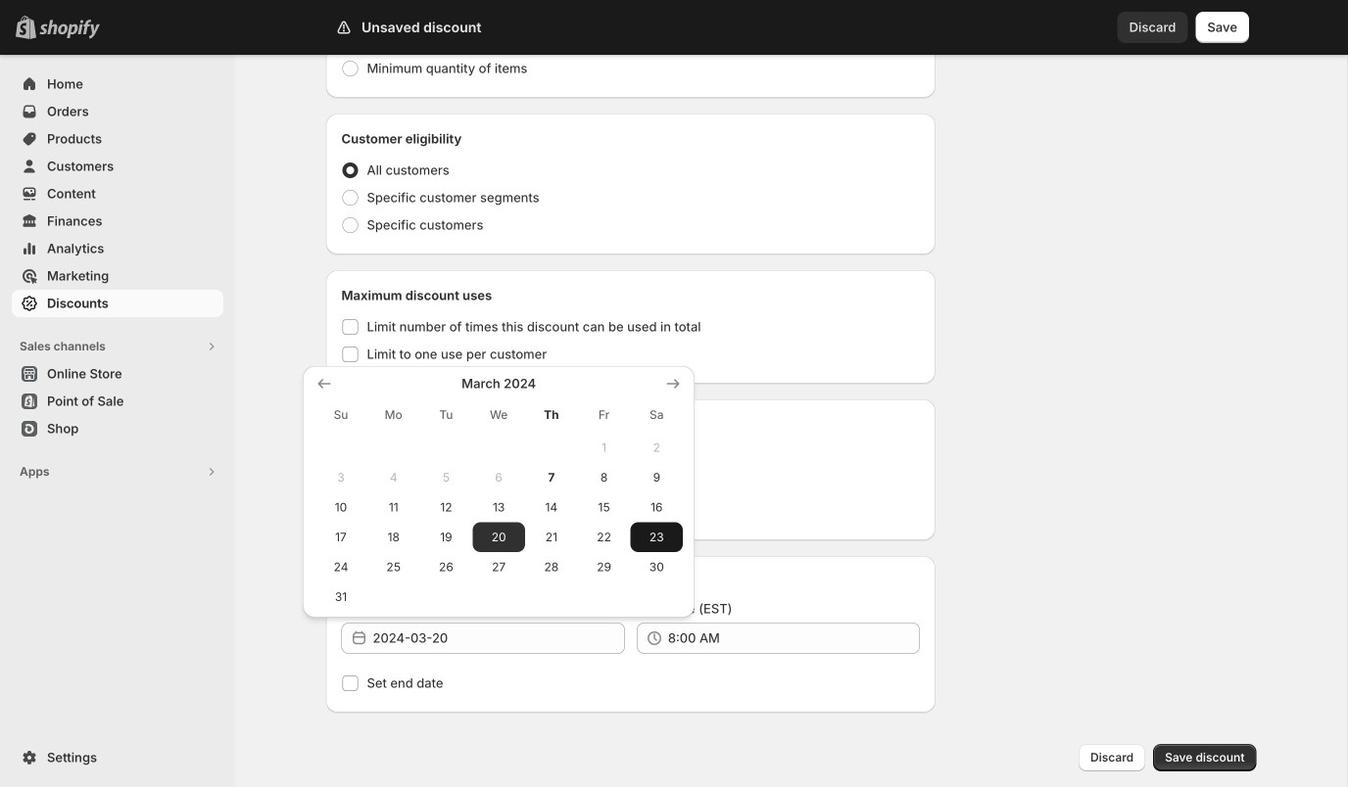 Task type: locate. For each thing, give the bounding box(es) containing it.
monday element
[[367, 398, 420, 433]]

grid
[[315, 374, 683, 612]]

wednesday element
[[473, 398, 525, 433]]

tuesday element
[[420, 398, 473, 433]]



Task type: describe. For each thing, give the bounding box(es) containing it.
sunday element
[[315, 398, 367, 433]]

YYYY-MM-DD text field
[[373, 623, 625, 654]]

thursday element
[[525, 398, 578, 433]]

shopify image
[[39, 19, 100, 39]]

Enter time text field
[[668, 623, 920, 654]]

friday element
[[578, 398, 630, 433]]

saturday element
[[630, 398, 683, 433]]



Task type: vqa. For each thing, say whether or not it's contained in the screenshot.
'My Store' image
no



